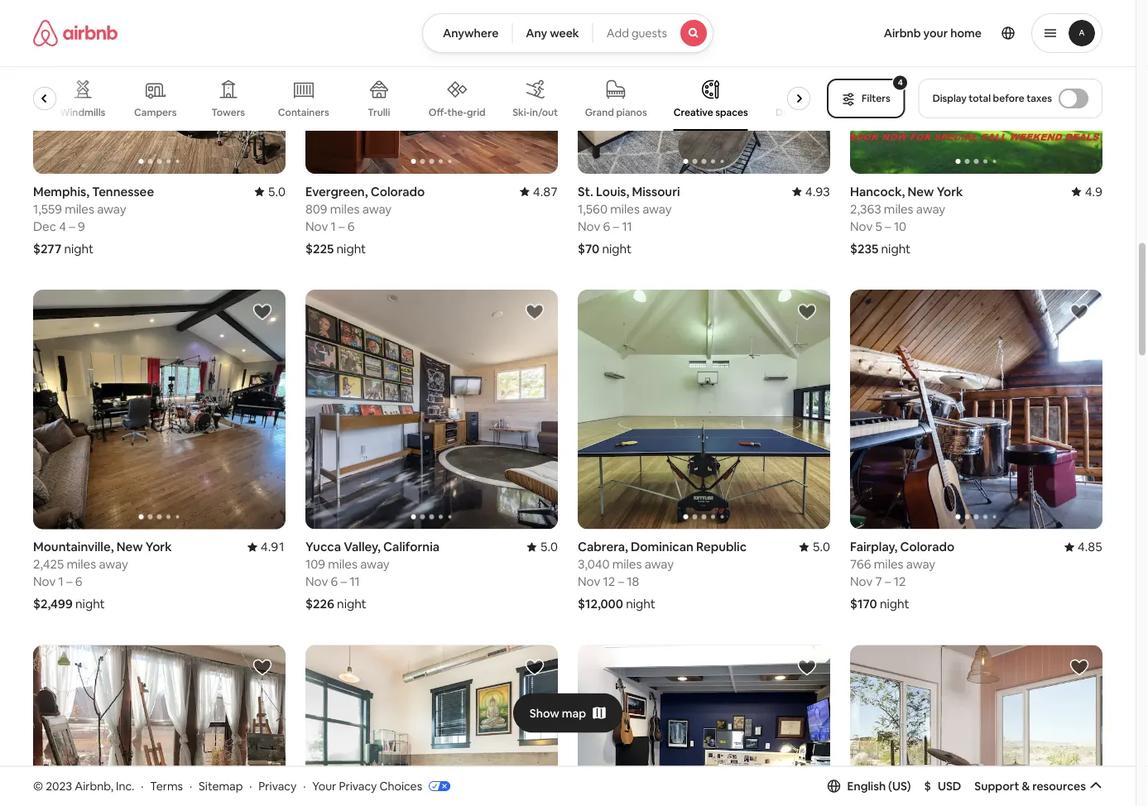 Task type: locate. For each thing, give the bounding box(es) containing it.
night right "$225"
[[337, 240, 366, 257]]

4.93 out of 5 average rating image
[[792, 183, 831, 199]]

2 12 from the left
[[894, 574, 906, 590]]

york inside mountainville, new york 2,425 miles away nov 1 – 6 $2,499 night
[[146, 539, 172, 555]]

· left your
[[303, 779, 306, 794]]

away down "valley,"
[[360, 557, 390, 573]]

12 right the 7
[[894, 574, 906, 590]]

– left 18
[[618, 574, 624, 590]]

6 down evergreen,
[[348, 218, 355, 234]]

4
[[59, 218, 66, 234]]

1 horizontal spatial 11
[[622, 218, 633, 234]]

12 inside the fairplay, colorado 766 miles away nov 7 – 12 $170 night
[[894, 574, 906, 590]]

– left 9
[[69, 218, 75, 234]]

privacy left your
[[259, 779, 297, 794]]

miles
[[65, 201, 94, 217], [330, 201, 360, 217], [611, 201, 640, 217], [884, 201, 914, 217], [67, 557, 96, 573], [328, 557, 358, 573], [613, 557, 642, 573], [874, 557, 904, 573]]

5.0 out of 5 average rating image left fairplay,
[[800, 539, 831, 555]]

·
[[141, 779, 144, 794], [190, 779, 192, 794], [249, 779, 252, 794], [303, 779, 306, 794]]

night inside memphis, tennessee 1,559 miles away dec 4 – 9 $277 night
[[64, 240, 94, 257]]

support & resources
[[975, 779, 1087, 794]]

$ usd
[[925, 779, 962, 794]]

colorado inside the fairplay, colorado 766 miles away nov 7 – 12 $170 night
[[901, 539, 955, 555]]

2023
[[46, 779, 72, 794]]

evergreen, colorado 809 miles away nov 1 – 6 $225 night
[[306, 183, 425, 257]]

away inside the fairplay, colorado 766 miles away nov 7 – 12 $170 night
[[907, 557, 936, 573]]

9
[[78, 218, 85, 234]]

miles up 10
[[884, 201, 914, 217]]

0 vertical spatial colorado
[[371, 183, 425, 199]]

1 up "$225"
[[331, 218, 336, 234]]

1 vertical spatial york
[[146, 539, 172, 555]]

towers
[[212, 106, 246, 119]]

0 horizontal spatial colorado
[[371, 183, 425, 199]]

1 vertical spatial new
[[116, 539, 143, 555]]

– down "valley,"
[[341, 574, 347, 590]]

6 down 1,560
[[603, 218, 611, 234]]

– down louis,
[[613, 218, 620, 234]]

– up $2,499
[[66, 574, 73, 590]]

– inside the fairplay, colorado 766 miles away nov 7 – 12 $170 night
[[885, 574, 891, 590]]

nov down 809
[[306, 218, 328, 234]]

0 horizontal spatial 12
[[603, 574, 616, 590]]

away inside hancock, new york 2,363 miles away nov 5 – 10 $235 night
[[917, 201, 946, 217]]

miles down louis,
[[611, 201, 640, 217]]

miles down "valley,"
[[328, 557, 358, 573]]

5.0 out of 5 average rating image left evergreen,
[[255, 183, 286, 199]]

night inside mountainville, new york 2,425 miles away nov 1 – 6 $2,499 night
[[75, 596, 105, 612]]

grand
[[586, 106, 615, 119]]

new for mountainville,
[[116, 539, 143, 555]]

nov inside evergreen, colorado 809 miles away nov 1 – 6 $225 night
[[306, 218, 328, 234]]

– inside st. louis, missouri 1,560 miles away nov 6 – 11 $70 night
[[613, 218, 620, 234]]

pianos
[[617, 106, 648, 119]]

2 horizontal spatial 5.0
[[813, 539, 831, 555]]

new right hancock,
[[908, 183, 934, 199]]

nov for mountainville, new york
[[33, 574, 56, 590]]

miles inside evergreen, colorado 809 miles away nov 1 – 6 $225 night
[[330, 201, 360, 217]]

night down 10
[[882, 240, 911, 257]]

windmills
[[60, 106, 106, 119]]

– right 5
[[885, 218, 892, 234]]

$2,499
[[33, 596, 73, 612]]

night right $70
[[602, 240, 632, 257]]

night right $2,499
[[75, 596, 105, 612]]

nov down the 3,040
[[578, 574, 601, 590]]

12 down the 3,040
[[603, 574, 616, 590]]

nov down 2,425
[[33, 574, 56, 590]]

1 vertical spatial 11
[[350, 574, 360, 590]]

add to wishlist: hackett, arkansas image
[[253, 658, 272, 678]]

4.91 out of 5 average rating image
[[247, 539, 286, 555]]

away right 2,363
[[917, 201, 946, 217]]

2 · from the left
[[190, 779, 192, 794]]

miles up 9
[[65, 201, 94, 217]]

809
[[306, 201, 328, 217]]

away inside memphis, tennessee 1,559 miles away dec 4 – 9 $277 night
[[97, 201, 126, 217]]

0 horizontal spatial new
[[116, 539, 143, 555]]

–
[[69, 218, 75, 234], [339, 218, 345, 234], [613, 218, 620, 234], [885, 218, 892, 234], [66, 574, 73, 590], [341, 574, 347, 590], [618, 574, 624, 590], [885, 574, 891, 590]]

5.0 out of 5 average rating image for cabrera, dominican republic 3,040 miles away nov 12 – 18 $12,000 night
[[800, 539, 831, 555]]

0 horizontal spatial 5.0 out of 5 average rating image
[[255, 183, 286, 199]]

night inside the fairplay, colorado 766 miles away nov 7 – 12 $170 night
[[880, 596, 910, 612]]

away inside st. louis, missouri 1,560 miles away nov 6 – 11 $70 night
[[643, 201, 672, 217]]

privacy
[[259, 779, 297, 794], [339, 779, 377, 794]]

new inside hancock, new york 2,363 miles away nov 5 – 10 $235 night
[[908, 183, 934, 199]]

miles up the 7
[[874, 557, 904, 573]]

1
[[331, 218, 336, 234], [58, 574, 64, 590]]

1 horizontal spatial york
[[937, 183, 964, 199]]

miles down mountainville,
[[67, 557, 96, 573]]

0 horizontal spatial 1
[[58, 574, 64, 590]]

0 vertical spatial new
[[908, 183, 934, 199]]

inc.
[[116, 779, 134, 794]]

nov left the 7
[[850, 574, 873, 590]]

5.0 for yucca valley, california 109 miles away nov 6 – 11 $226 night
[[541, 539, 558, 555]]

11 down "valley,"
[[350, 574, 360, 590]]

away right 766
[[907, 557, 936, 573]]

night down the 7
[[880, 596, 910, 612]]

1 inside mountainville, new york 2,425 miles away nov 1 – 6 $2,499 night
[[58, 574, 64, 590]]

privacy right your
[[339, 779, 377, 794]]

5.0 left fairplay,
[[813, 539, 831, 555]]

– inside evergreen, colorado 809 miles away nov 1 – 6 $225 night
[[339, 218, 345, 234]]

away down tennessee
[[97, 201, 126, 217]]

1 down 2,425
[[58, 574, 64, 590]]

4.85
[[1078, 539, 1103, 555]]

none search field containing anywhere
[[422, 13, 714, 53]]

airbnb,
[[75, 779, 113, 794]]

nov for st. louis, missouri
[[578, 218, 601, 234]]

support
[[975, 779, 1020, 794]]

colorado right fairplay,
[[901, 539, 955, 555]]

colorado right evergreen,
[[371, 183, 425, 199]]

new inside mountainville, new york 2,425 miles away nov 1 – 6 $2,499 night
[[116, 539, 143, 555]]

yucca valley, california 109 miles away nov 6 – 11 $226 night
[[306, 539, 440, 612]]

tennessee
[[92, 183, 154, 199]]

show map button
[[513, 694, 623, 733]]

taxes
[[1027, 92, 1053, 105]]

0 horizontal spatial 11
[[350, 574, 360, 590]]

11 inside yucca valley, california 109 miles away nov 6 – 11 $226 night
[[350, 574, 360, 590]]

colorado for 766 miles away
[[901, 539, 955, 555]]

away inside cabrera, dominican republic 3,040 miles away nov 12 – 18 $12,000 night
[[645, 557, 674, 573]]

away down dominican on the right of page
[[645, 557, 674, 573]]

1 horizontal spatial 5.0
[[541, 539, 558, 555]]

away down mountainville,
[[99, 557, 128, 573]]

california
[[383, 539, 440, 555]]

colorado for 809 miles away
[[371, 183, 425, 199]]

5.0 left cabrera,
[[541, 539, 558, 555]]

1 privacy from the left
[[259, 779, 297, 794]]

dec
[[33, 218, 56, 234]]

miles up 18
[[613, 557, 642, 573]]

11 down louis,
[[622, 218, 633, 234]]

1 horizontal spatial privacy
[[339, 779, 377, 794]]

· left privacy link
[[249, 779, 252, 794]]

creative
[[674, 106, 714, 119]]

nov down 1,560
[[578, 218, 601, 234]]

anywhere button
[[422, 13, 513, 53]]

away inside evergreen, colorado 809 miles away nov 1 – 6 $225 night
[[362, 201, 392, 217]]

new
[[908, 183, 934, 199], [116, 539, 143, 555]]

1 vertical spatial 5.0 out of 5 average rating image
[[800, 539, 831, 555]]

· right terms
[[190, 779, 192, 794]]

display total before taxes
[[933, 92, 1053, 105]]

colorado inside evergreen, colorado 809 miles away nov 1 – 6 $225 night
[[371, 183, 425, 199]]

nov for yucca valley, california
[[306, 574, 328, 590]]

cabrera,
[[578, 539, 628, 555]]

before
[[993, 92, 1025, 105]]

nov down the "109"
[[306, 574, 328, 590]]

0 horizontal spatial 5.0
[[268, 183, 286, 199]]

6 up $226
[[331, 574, 338, 590]]

1 12 from the left
[[603, 574, 616, 590]]

1 horizontal spatial 5.0 out of 5 average rating image
[[800, 539, 831, 555]]

spaces
[[716, 106, 749, 119]]

– right the 7
[[885, 574, 891, 590]]

away
[[97, 201, 126, 217], [362, 201, 392, 217], [643, 201, 672, 217], [917, 201, 946, 217], [99, 557, 128, 573], [360, 557, 390, 573], [645, 557, 674, 573], [907, 557, 936, 573]]

nov left 5
[[850, 218, 873, 234]]

1 horizontal spatial new
[[908, 183, 934, 199]]

display
[[933, 92, 967, 105]]

nov inside st. louis, missouri 1,560 miles away nov 6 – 11 $70 night
[[578, 218, 601, 234]]

airbnb
[[884, 26, 921, 41]]

5.0 for memphis, tennessee 1,559 miles away dec 4 – 9 $277 night
[[268, 183, 286, 199]]

5.0 out of 5 average rating image
[[255, 183, 286, 199], [800, 539, 831, 555]]

1 vertical spatial colorado
[[901, 539, 955, 555]]

6
[[348, 218, 355, 234], [603, 218, 611, 234], [75, 574, 82, 590], [331, 574, 338, 590]]

12
[[603, 574, 616, 590], [894, 574, 906, 590]]

night
[[64, 240, 94, 257], [337, 240, 366, 257], [602, 240, 632, 257], [882, 240, 911, 257], [75, 596, 105, 612], [337, 596, 367, 612], [626, 596, 656, 612], [880, 596, 910, 612]]

nov inside mountainville, new york 2,425 miles away nov 1 – 6 $2,499 night
[[33, 574, 56, 590]]

0 vertical spatial 11
[[622, 218, 633, 234]]

0 vertical spatial 1
[[331, 218, 336, 234]]

home
[[951, 26, 982, 41]]

0 horizontal spatial york
[[146, 539, 172, 555]]

anywhere
[[443, 26, 499, 41]]

english
[[848, 779, 886, 794]]

group
[[0, 66, 822, 131], [33, 290, 286, 530], [306, 290, 558, 530], [578, 290, 831, 530], [850, 290, 1103, 530], [33, 646, 286, 807], [306, 646, 558, 807], [578, 646, 831, 807], [850, 646, 1103, 807]]

yucca
[[306, 539, 341, 555]]

nov inside yucca valley, california 109 miles away nov 6 – 11 $226 night
[[306, 574, 328, 590]]

terms · sitemap · privacy
[[150, 779, 297, 794]]

– inside memphis, tennessee 1,559 miles away dec 4 – 9 $277 night
[[69, 218, 75, 234]]

1 horizontal spatial colorado
[[901, 539, 955, 555]]

add to wishlist: dripping springs, texas image
[[797, 658, 817, 678]]

4.87
[[533, 183, 558, 199]]

night right $226
[[337, 596, 367, 612]]

map
[[562, 706, 587, 721]]

nov for hancock, new york
[[850, 218, 873, 234]]

new right mountainville,
[[116, 539, 143, 555]]

nov inside cabrera, dominican republic 3,040 miles away nov 12 – 18 $12,000 night
[[578, 574, 601, 590]]

any
[[526, 26, 548, 41]]

away down the missouri
[[643, 201, 672, 217]]

0 vertical spatial 5.0 out of 5 average rating image
[[255, 183, 286, 199]]

night down 9
[[64, 240, 94, 257]]

4.91
[[261, 539, 286, 555]]

· right 'inc.'
[[141, 779, 144, 794]]

1 horizontal spatial 1
[[331, 218, 336, 234]]

6 inside evergreen, colorado 809 miles away nov 1 – 6 $225 night
[[348, 218, 355, 234]]

2,363
[[850, 201, 882, 217]]

away down evergreen,
[[362, 201, 392, 217]]

hancock,
[[850, 183, 905, 199]]

night inside cabrera, dominican republic 3,040 miles away nov 12 – 18 $12,000 night
[[626, 596, 656, 612]]

hancock, new york 2,363 miles away nov 5 – 10 $235 night
[[850, 183, 964, 257]]

0 horizontal spatial privacy
[[259, 779, 297, 794]]

add to wishlist: mountainville, new york image
[[253, 302, 272, 322]]

1 horizontal spatial 12
[[894, 574, 906, 590]]

5.0 left evergreen,
[[268, 183, 286, 199]]

11 for 109
[[350, 574, 360, 590]]

1 vertical spatial 1
[[58, 574, 64, 590]]

2,425
[[33, 557, 64, 573]]

– inside mountainville, new york 2,425 miles away nov 1 – 6 $2,499 night
[[66, 574, 73, 590]]

dominican
[[631, 539, 694, 555]]

miles down evergreen,
[[330, 201, 360, 217]]

– down evergreen,
[[339, 218, 345, 234]]

3 · from the left
[[249, 779, 252, 794]]

6 inside mountainville, new york 2,425 miles away nov 1 – 6 $2,499 night
[[75, 574, 82, 590]]

nov inside the fairplay, colorado 766 miles away nov 7 – 12 $170 night
[[850, 574, 873, 590]]

evergreen,
[[306, 183, 368, 199]]

0 vertical spatial york
[[937, 183, 964, 199]]

your privacy choices
[[312, 779, 422, 794]]

night down 18
[[626, 596, 656, 612]]

11 inside st. louis, missouri 1,560 miles away nov 6 – 11 $70 night
[[622, 218, 633, 234]]

nov inside hancock, new york 2,363 miles away nov 5 – 10 $235 night
[[850, 218, 873, 234]]

nov
[[306, 218, 328, 234], [578, 218, 601, 234], [850, 218, 873, 234], [33, 574, 56, 590], [306, 574, 328, 590], [578, 574, 601, 590], [850, 574, 873, 590]]

– inside yucca valley, california 109 miles away nov 6 – 11 $226 night
[[341, 574, 347, 590]]

6 down mountainville,
[[75, 574, 82, 590]]

None search field
[[422, 13, 714, 53]]

miles inside mountainville, new york 2,425 miles away nov 1 – 6 $2,499 night
[[67, 557, 96, 573]]

5.0
[[268, 183, 286, 199], [541, 539, 558, 555], [813, 539, 831, 555]]

terms link
[[150, 779, 183, 794]]

york inside hancock, new york 2,363 miles away nov 5 – 10 $235 night
[[937, 183, 964, 199]]

york
[[937, 183, 964, 199], [146, 539, 172, 555]]



Task type: vqa. For each thing, say whether or not it's contained in the screenshot.
Evergreen, Colorado 809 miles away Nov 1 – 6 $225 night
yes



Task type: describe. For each thing, give the bounding box(es) containing it.
4.85 out of 5 average rating image
[[1065, 539, 1103, 555]]

1 · from the left
[[141, 779, 144, 794]]

add guests
[[607, 26, 668, 41]]

add
[[607, 26, 629, 41]]

miles inside yucca valley, california 109 miles away nov 6 – 11 $226 night
[[328, 557, 358, 573]]

5.0 for cabrera, dominican republic 3,040 miles away nov 12 – 18 $12,000 night
[[813, 539, 831, 555]]

add to wishlist: yucca valley, california image
[[1070, 658, 1090, 678]]

the-
[[448, 106, 468, 119]]

mountainville,
[[33, 539, 114, 555]]

total
[[969, 92, 991, 105]]

5.0 out of 5 average rating image for memphis, tennessee 1,559 miles away dec 4 – 9 $277 night
[[255, 183, 286, 199]]

4.87 out of 5 average rating image
[[520, 183, 558, 199]]

add to wishlist: fairplay, colorado image
[[1070, 302, 1090, 322]]

louis,
[[596, 183, 630, 199]]

away inside yucca valley, california 109 miles away nov 6 – 11 $226 night
[[360, 557, 390, 573]]

4.9
[[1085, 183, 1103, 199]]

airbnb your home
[[884, 26, 982, 41]]

(us)
[[889, 779, 911, 794]]

night inside yucca valley, california 109 miles away nov 6 – 11 $226 night
[[337, 596, 367, 612]]

your
[[312, 779, 337, 794]]

12 inside cabrera, dominican republic 3,040 miles away nov 12 – 18 $12,000 night
[[603, 574, 616, 590]]

resources
[[1033, 779, 1087, 794]]

show map
[[530, 706, 587, 721]]

york for mountainville, new york 2,425 miles away nov 1 – 6 $2,499 night
[[146, 539, 172, 555]]

$277
[[33, 240, 61, 257]]

st. louis, missouri 1,560 miles away nov 6 – 11 $70 night
[[578, 183, 680, 257]]

11 for 1,560
[[622, 218, 633, 234]]

new for hancock,
[[908, 183, 934, 199]]

nov for cabrera, dominican republic
[[578, 574, 601, 590]]

off-the-grid
[[429, 106, 486, 119]]

1 inside evergreen, colorado 809 miles away nov 1 – 6 $225 night
[[331, 218, 336, 234]]

10
[[894, 218, 907, 234]]

memphis,
[[33, 183, 89, 199]]

valley,
[[344, 539, 381, 555]]

any week
[[526, 26, 579, 41]]

trulli
[[368, 106, 391, 119]]

memphis, tennessee 1,559 miles away dec 4 – 9 $277 night
[[33, 183, 154, 257]]

fairplay,
[[850, 539, 898, 555]]

fairplay, colorado 766 miles away nov 7 – 12 $170 night
[[850, 539, 955, 612]]

privacy link
[[259, 779, 297, 794]]

group containing off-the-grid
[[0, 66, 822, 131]]

add to wishlist: cabrera, dominican republic image
[[797, 302, 817, 322]]

usd
[[938, 779, 962, 794]]

add to wishlist: denver, colorado image
[[525, 658, 545, 678]]

off-
[[429, 106, 448, 119]]

your privacy choices link
[[312, 779, 451, 795]]

miles inside hancock, new york 2,363 miles away nov 5 – 10 $235 night
[[884, 201, 914, 217]]

1,559
[[33, 201, 62, 217]]

your
[[924, 26, 948, 41]]

miles inside cabrera, dominican republic 3,040 miles away nov 12 – 18 $12,000 night
[[613, 557, 642, 573]]

$70
[[578, 240, 600, 257]]

creative spaces
[[674, 106, 749, 119]]

3,040
[[578, 557, 610, 573]]

766
[[850, 557, 872, 573]]

5
[[876, 218, 883, 234]]

4.9 out of 5 average rating image
[[1072, 183, 1103, 199]]

4.93
[[806, 183, 831, 199]]

2 privacy from the left
[[339, 779, 377, 794]]

guests
[[632, 26, 668, 41]]

ski-in/out
[[513, 106, 559, 119]]

in/out
[[530, 106, 559, 119]]

$12,000
[[578, 596, 624, 612]]

campers
[[135, 106, 177, 119]]

©
[[33, 779, 43, 794]]

$
[[925, 779, 932, 794]]

grand pianos
[[586, 106, 648, 119]]

filters
[[862, 92, 891, 105]]

any week button
[[512, 13, 594, 53]]

york for hancock, new york 2,363 miles away nov 5 – 10 $235 night
[[937, 183, 964, 199]]

miles inside st. louis, missouri 1,560 miles away nov 6 – 11 $70 night
[[611, 201, 640, 217]]

add to wishlist: yucca valley, california image
[[525, 302, 545, 322]]

&
[[1022, 779, 1030, 794]]

1,560
[[578, 201, 608, 217]]

4 · from the left
[[303, 779, 306, 794]]

$235
[[850, 240, 879, 257]]

night inside st. louis, missouri 1,560 miles away nov 6 – 11 $70 night
[[602, 240, 632, 257]]

containers
[[278, 106, 330, 119]]

st.
[[578, 183, 594, 199]]

7
[[876, 574, 883, 590]]

6 inside yucca valley, california 109 miles away nov 6 – 11 $226 night
[[331, 574, 338, 590]]

dammusi
[[776, 106, 821, 119]]

6 inside st. louis, missouri 1,560 miles away nov 6 – 11 $70 night
[[603, 218, 611, 234]]

– inside hancock, new york 2,363 miles away nov 5 – 10 $235 night
[[885, 218, 892, 234]]

filters button
[[827, 79, 906, 118]]

mountainville, new york 2,425 miles away nov 1 – 6 $2,499 night
[[33, 539, 172, 612]]

add guests button
[[593, 13, 714, 53]]

english (us) button
[[828, 779, 911, 794]]

support & resources button
[[975, 779, 1103, 794]]

miles inside memphis, tennessee 1,559 miles away dec 4 – 9 $277 night
[[65, 201, 94, 217]]

5.0 out of 5 average rating image
[[527, 539, 558, 555]]

english (us)
[[848, 779, 911, 794]]

$226
[[306, 596, 334, 612]]

missouri
[[632, 183, 680, 199]]

ski-
[[513, 106, 530, 119]]

© 2023 airbnb, inc. ·
[[33, 779, 144, 794]]

miles inside the fairplay, colorado 766 miles away nov 7 – 12 $170 night
[[874, 557, 904, 573]]

$170
[[850, 596, 878, 612]]

night inside hancock, new york 2,363 miles away nov 5 – 10 $235 night
[[882, 240, 911, 257]]

show
[[530, 706, 560, 721]]

– inside cabrera, dominican republic 3,040 miles away nov 12 – 18 $12,000 night
[[618, 574, 624, 590]]

away inside mountainville, new york 2,425 miles away nov 1 – 6 $2,499 night
[[99, 557, 128, 573]]

airbnb your home link
[[874, 16, 992, 51]]

night inside evergreen, colorado 809 miles away nov 1 – 6 $225 night
[[337, 240, 366, 257]]

terms
[[150, 779, 183, 794]]

profile element
[[734, 0, 1103, 66]]

republic
[[696, 539, 747, 555]]

cabrera, dominican republic 3,040 miles away nov 12 – 18 $12,000 night
[[578, 539, 747, 612]]



